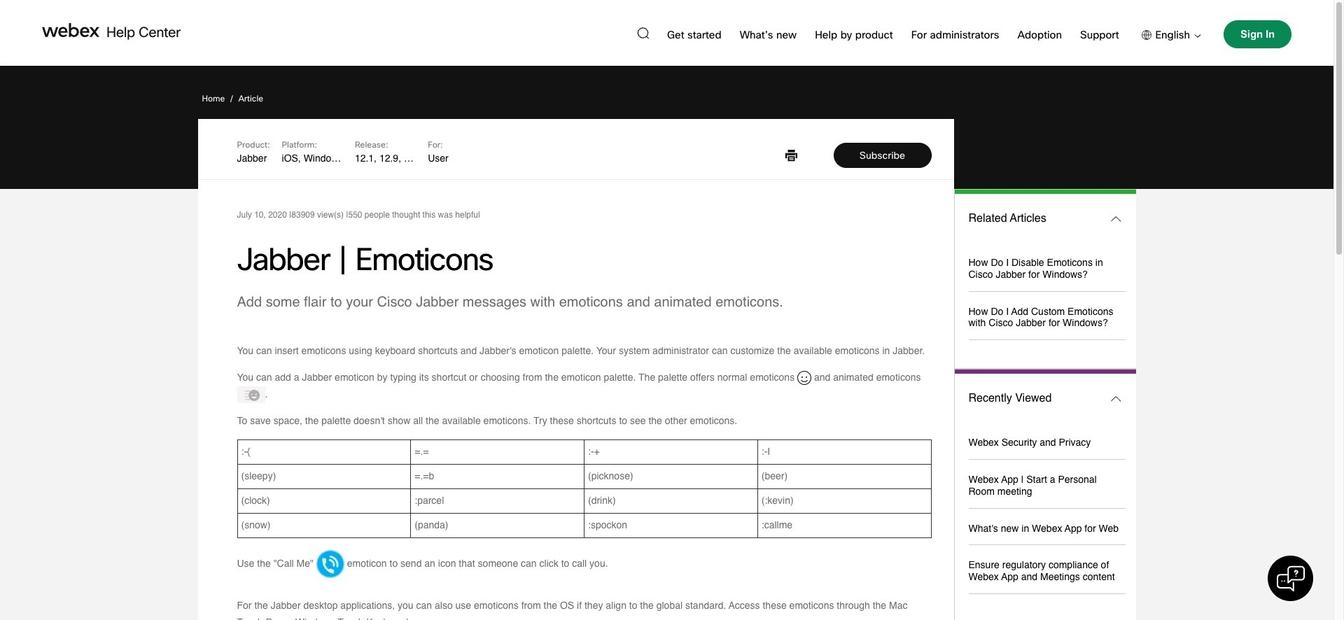 Task type: describe. For each thing, give the bounding box(es) containing it.
print pdf image
[[785, 149, 797, 161]]

chat help image
[[1277, 565, 1305, 593]]

12.1, ,12.9, ,12.8, ,12.7, ,12.6, ,12.5 element
[[355, 152, 416, 166]]

jabber element
[[237, 152, 270, 166]]

ios, ,windows desktop, ,mac, ,android element
[[282, 152, 343, 166]]

call me emoticon image
[[316, 550, 344, 578]]



Task type: vqa. For each thing, say whether or not it's contained in the screenshot.
Print Pdf icon
yes



Task type: locate. For each thing, give the bounding box(es) containing it.
emoticon tab icon image
[[797, 371, 811, 385]]

search icon image
[[637, 27, 649, 39]]

animated emoticon tab icon image
[[237, 387, 265, 403]]

user element
[[428, 152, 449, 166]]

webex logo image
[[42, 23, 99, 37]]

arrow image
[[1190, 34, 1201, 38]]



